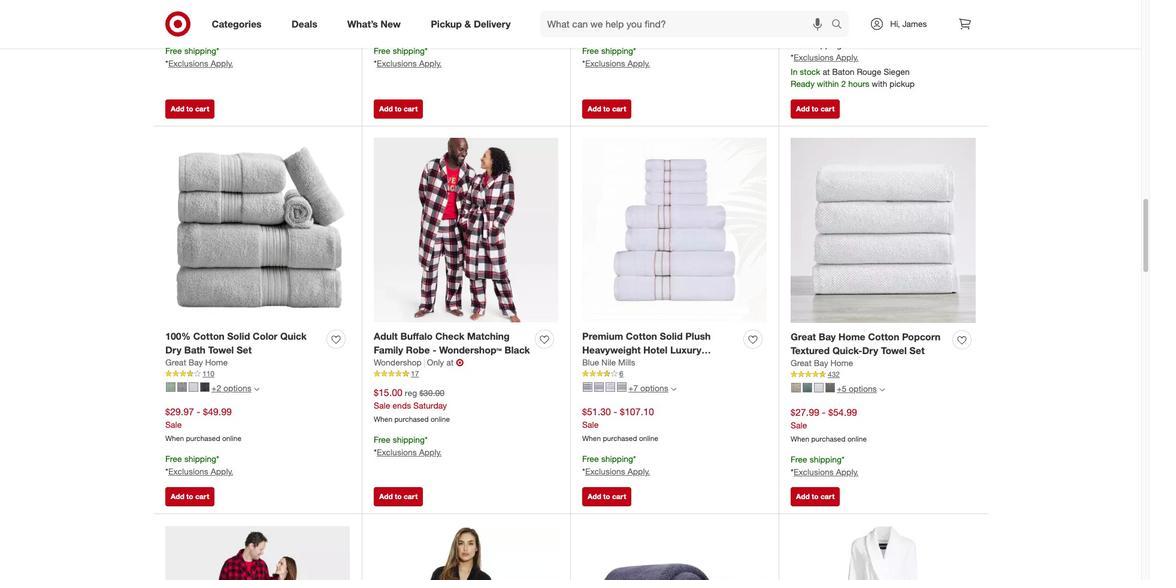 Task type: locate. For each thing, give the bounding box(es) containing it.
only
[[791, 28, 806, 37], [427, 357, 444, 368]]

home down quick-
[[831, 358, 854, 368]]

online inside $27.99 - $54.99 sale when purchased online
[[848, 435, 867, 444]]

add to cart button
[[165, 99, 215, 118], [374, 99, 423, 118], [583, 99, 632, 118], [791, 99, 841, 118], [165, 488, 215, 507], [374, 488, 423, 507], [583, 488, 632, 507], [791, 488, 841, 507]]

color
[[253, 330, 278, 342]]

online inside $29.97 - $49.99 sale when purchased online
[[222, 434, 242, 443]]

all colors + 5 more colors image
[[880, 387, 885, 393]]

exclusions inside the only ships with $35 orders free shipping * * exclusions apply. in stock at  baton rouge siegen ready within 2 hours with pickup
[[794, 52, 834, 62]]

search
[[827, 19, 855, 31]]

great bay home link for quick-
[[791, 357, 854, 369]]

1 vertical spatial at
[[447, 357, 454, 368]]

17 link
[[374, 369, 559, 379]]

110
[[203, 369, 215, 378]]

at
[[823, 67, 830, 77], [447, 357, 454, 368]]

options left all colors + 5 more colors element
[[849, 384, 877, 394]]

deals link
[[282, 11, 332, 37]]

sale inside $15.00 reg $30.00 sale ends saturday when purchased online
[[374, 401, 390, 411]]

great bay home
[[165, 357, 228, 368], [791, 358, 854, 368]]

options left all colors + 2 more colors "element"
[[224, 383, 252, 393]]

0 horizontal spatial dark grey image
[[200, 382, 210, 392]]

great bay home link down bath
[[165, 357, 228, 369]]

cotton
[[193, 330, 225, 342], [626, 330, 658, 342], [869, 331, 900, 343]]

home inside the great bay home cotton popcorn textured quick-dry towel set
[[839, 331, 866, 343]]

0 horizontal spatial options
[[224, 383, 252, 393]]

$27.99 - $54.99 sale when purchased online
[[791, 407, 867, 444]]

black
[[505, 344, 530, 356]]

lands' end women's cotton terry long spa bath robe image
[[791, 526, 976, 580], [791, 526, 976, 580]]

$54.99
[[829, 407, 858, 419]]

home
[[839, 331, 866, 343], [205, 357, 228, 368], [831, 358, 854, 368]]

white image
[[189, 382, 198, 392]]

only ships with $35 orders free shipping * * exclusions apply. in stock at  baton rouge siegen ready within 2 hours with pickup
[[791, 28, 915, 89]]

mills inside premium cotton solid plush heavyweight hotel luxury bathroom set by blue nile mills
[[705, 357, 726, 369]]

$15.00 reg $30.00 sale ends saturday when purchased online
[[374, 387, 450, 424]]

$107.10
[[620, 406, 654, 418]]

-
[[433, 344, 437, 356], [197, 406, 201, 418], [614, 406, 618, 418], [823, 407, 826, 419]]

3 sale when purchased online from the left
[[583, 12, 659, 35]]

solid
[[227, 330, 250, 342], [660, 330, 683, 342]]

to
[[186, 104, 193, 113], [395, 104, 402, 113], [604, 104, 611, 113], [812, 104, 819, 113], [186, 492, 193, 501], [395, 492, 402, 501], [604, 492, 611, 501], [812, 492, 819, 501]]

dark grey image right optic white image
[[826, 383, 836, 393]]

great bay home cotton popcorn textured quick-dry towel set image
[[791, 138, 976, 323], [791, 138, 976, 323]]

all colors + 7 more colors image
[[671, 387, 677, 392]]

online inside $51.30 - $107.10 sale when purchased online
[[639, 434, 659, 443]]

options left all colors + 7 more colors 'element'
[[641, 383, 669, 393]]

great bay home up '432'
[[791, 358, 854, 368]]

cotton up bath
[[193, 330, 225, 342]]

blue down heavyweight
[[583, 357, 599, 368]]

adult buffalo check matching family robe - wondershop™ black image
[[374, 138, 559, 323], [374, 138, 559, 323]]

quick
[[280, 330, 307, 342]]

0 horizontal spatial only
[[427, 357, 444, 368]]

dark grey image
[[200, 382, 210, 392], [826, 383, 836, 393]]

bay
[[819, 331, 836, 343], [189, 357, 203, 368], [814, 358, 829, 368]]

mineral blue image
[[803, 383, 813, 393]]

cart
[[195, 104, 209, 113], [404, 104, 418, 113], [613, 104, 627, 113], [821, 104, 835, 113], [195, 492, 209, 501], [404, 492, 418, 501], [613, 492, 627, 501], [821, 492, 835, 501]]

purchased inside $29.97 - $49.99 sale when purchased online
[[186, 434, 220, 443]]

set left by
[[630, 357, 646, 369]]

piccocasa hand towel set soft 100% combed cotton 600 gsm luxury towels highly absorbent for bathroom wash bath towel image
[[583, 526, 767, 580], [583, 526, 767, 580]]

bay up textured at the bottom right of the page
[[819, 331, 836, 343]]

set inside 100% cotton solid color quick dry bath towel set
[[237, 344, 252, 356]]

sale inside $51.30 - $107.10 sale when purchased online
[[583, 420, 599, 430]]

dark grey image right white icon
[[200, 382, 210, 392]]

when purchased online
[[791, 7, 867, 16]]

purchased inside $27.99 - $54.99 sale when purchased online
[[812, 435, 846, 444]]

0 horizontal spatial towel
[[208, 344, 234, 356]]

great bay home for bath
[[165, 357, 228, 368]]

1 horizontal spatial nile
[[685, 357, 702, 369]]

great bay home link for bath
[[165, 357, 228, 369]]

wondershop link
[[374, 357, 425, 369]]

0 horizontal spatial solid
[[227, 330, 250, 342]]

1 vertical spatial with
[[872, 79, 888, 89]]

cotton up hotel
[[626, 330, 658, 342]]

nile down the luxury
[[685, 357, 702, 369]]

buffalo
[[401, 330, 433, 342]]

plush
[[686, 330, 711, 342]]

bay inside the great bay home cotton popcorn textured quick-dry towel set
[[819, 331, 836, 343]]

2 blue from the left
[[662, 357, 682, 369]]

- for 100% cotton solid color quick dry bath towel set
[[197, 406, 201, 418]]

0 vertical spatial at
[[823, 67, 830, 77]]

+5
[[837, 384, 847, 394]]

- right $51.30
[[614, 406, 618, 418]]

with
[[827, 28, 840, 37], [872, 79, 888, 89]]

- for premium cotton solid plush heavyweight hotel luxury bathroom set by blue nile mills
[[614, 406, 618, 418]]

0 horizontal spatial sale when purchased online
[[165, 12, 242, 35]]

at left ¬
[[447, 357, 454, 368]]

set up the 110 link
[[237, 344, 252, 356]]

- inside $51.30 - $107.10 sale when purchased online
[[614, 406, 618, 418]]

1 horizontal spatial cotton
[[626, 330, 658, 342]]

1 mills from the left
[[619, 357, 636, 368]]

only down robe
[[427, 357, 444, 368]]

1 horizontal spatial with
[[872, 79, 888, 89]]

0 horizontal spatial nile
[[602, 357, 616, 368]]

nile inside premium cotton solid plush heavyweight hotel luxury bathroom set by blue nile mills
[[685, 357, 702, 369]]

pickup & delivery link
[[421, 11, 526, 37]]

bay down textured at the bottom right of the page
[[814, 358, 829, 368]]

when inside $51.30 - $107.10 sale when purchased online
[[583, 434, 601, 443]]

with down rouge
[[872, 79, 888, 89]]

great for great bay home cotton popcorn textured quick-dry towel set
[[791, 358, 812, 368]]

bathroom
[[583, 357, 628, 369]]

only left ships
[[791, 28, 806, 37]]

great up textured at the bottom right of the page
[[791, 331, 816, 343]]

sale inside $27.99 - $54.99 sale when purchased online
[[791, 420, 808, 431]]

robe
[[406, 344, 430, 356]]

1 horizontal spatial blue
[[662, 357, 682, 369]]

at inside the only ships with $35 orders free shipping * * exclusions apply. in stock at  baton rouge siegen ready within 2 hours with pickup
[[823, 67, 830, 77]]

nile
[[602, 357, 616, 368], [685, 357, 702, 369]]

purchased
[[812, 7, 846, 16], [186, 26, 220, 35], [395, 26, 429, 35], [603, 26, 637, 35], [395, 415, 429, 424], [186, 434, 220, 443], [603, 434, 637, 443], [812, 435, 846, 444]]

ready
[[791, 79, 815, 89]]

1 horizontal spatial at
[[823, 67, 830, 77]]

2 horizontal spatial cotton
[[869, 331, 900, 343]]

2 mills from the left
[[705, 357, 726, 369]]

0 horizontal spatial mills
[[619, 357, 636, 368]]

saturday
[[414, 401, 447, 411]]

purchased inside $15.00 reg $30.00 sale ends saturday when purchased online
[[395, 415, 429, 424]]

- right $29.97
[[197, 406, 201, 418]]

0 horizontal spatial cotton
[[193, 330, 225, 342]]

0 vertical spatial only
[[791, 28, 806, 37]]

2 horizontal spatial sale when purchased online
[[583, 12, 659, 35]]

solid inside premium cotton solid plush heavyweight hotel luxury bathroom set by blue nile mills
[[660, 330, 683, 342]]

home for 100% cotton solid color quick dry bath towel set
[[205, 357, 228, 368]]

cotton left popcorn
[[869, 331, 900, 343]]

hi, james
[[891, 19, 928, 29]]

1 horizontal spatial only
[[791, 28, 806, 37]]

just love womens plush solid robe | ladies bathrobe image
[[374, 526, 559, 580], [374, 526, 559, 580]]

home up quick-
[[839, 331, 866, 343]]

0 horizontal spatial great bay home
[[165, 357, 228, 368]]

shipping
[[810, 40, 842, 50], [184, 46, 216, 56], [393, 46, 425, 56], [602, 46, 634, 56], [393, 435, 425, 445], [184, 454, 216, 464], [602, 454, 634, 464], [810, 454, 842, 465]]

only inside the only ships with $35 orders free shipping * * exclusions apply. in stock at  baton rouge siegen ready within 2 hours with pickup
[[791, 28, 806, 37]]

great bay home down bath
[[165, 357, 228, 368]]

great bay home link up '432'
[[791, 357, 854, 369]]

100% cotton solid color quick dry bath towel set image
[[165, 138, 350, 323], [165, 138, 350, 323]]

- inside $27.99 - $54.99 sale when purchased online
[[823, 407, 826, 419]]

*
[[842, 40, 845, 50], [216, 46, 219, 56], [425, 46, 428, 56], [634, 46, 637, 56], [791, 52, 794, 62], [165, 58, 168, 68], [374, 58, 377, 68], [583, 58, 586, 68], [425, 435, 428, 445], [374, 447, 377, 457], [216, 454, 219, 464], [634, 454, 637, 464], [842, 454, 845, 465], [165, 466, 168, 476], [583, 466, 586, 476], [791, 467, 794, 477]]

solid inside 100% cotton solid color quick dry bath towel set
[[227, 330, 250, 342]]

2 horizontal spatial options
[[849, 384, 877, 394]]

adult buffalo check matching family robe - wondershop™ red image
[[165, 526, 350, 580], [165, 526, 350, 580]]

hotel
[[644, 344, 668, 356]]

1 horizontal spatial dark grey image
[[826, 383, 836, 393]]

1 horizontal spatial solid
[[660, 330, 683, 342]]

new
[[381, 18, 401, 30]]

forest green image
[[617, 382, 627, 392]]

dry down the 100%
[[165, 344, 182, 356]]

silver cloud image
[[792, 383, 801, 393]]

1 horizontal spatial great bay home link
[[791, 357, 854, 369]]

- right $27.99
[[823, 407, 826, 419]]

towel right bath
[[208, 344, 234, 356]]

home up 110
[[205, 357, 228, 368]]

towel
[[208, 344, 234, 356], [882, 344, 907, 356]]

all colors + 5 more colors element
[[880, 386, 885, 393]]

premium cotton solid plush heavyweight hotel luxury bathroom set by blue nile mills image
[[583, 138, 767, 323], [583, 138, 767, 323]]

blue right by
[[662, 357, 682, 369]]

1 horizontal spatial options
[[641, 383, 669, 393]]

james
[[903, 19, 928, 29]]

- inside $29.97 - $49.99 sale when purchased online
[[197, 406, 201, 418]]

reg
[[405, 388, 417, 398]]

1 horizontal spatial great bay home
[[791, 358, 854, 368]]

premium cotton solid plush heavyweight hotel luxury bathroom set by blue nile mills link
[[583, 329, 739, 369]]

0 horizontal spatial set
[[237, 344, 252, 356]]

cotton inside premium cotton solid plush heavyweight hotel luxury bathroom set by blue nile mills
[[626, 330, 658, 342]]

0 horizontal spatial at
[[447, 357, 454, 368]]

solid up the luxury
[[660, 330, 683, 342]]

0 horizontal spatial dry
[[165, 344, 182, 356]]

0 horizontal spatial blue
[[583, 357, 599, 368]]

1 horizontal spatial mills
[[705, 357, 726, 369]]

with left $35
[[827, 28, 840, 37]]

dark grey image inside the +5 options dropdown button
[[826, 383, 836, 393]]

options
[[224, 383, 252, 393], [641, 383, 669, 393], [849, 384, 877, 394]]

set for 100% cotton solid color quick dry bath towel set
[[237, 344, 252, 356]]

1 horizontal spatial sale when purchased online
[[374, 12, 450, 35]]

17
[[411, 369, 419, 378]]

set
[[237, 344, 252, 356], [910, 344, 925, 356], [630, 357, 646, 369]]

mills up 6 at the bottom right of the page
[[619, 357, 636, 368]]

- for great bay home cotton popcorn textured quick-dry towel set
[[823, 407, 826, 419]]

set inside premium cotton solid plush heavyweight hotel luxury bathroom set by blue nile mills
[[630, 357, 646, 369]]

set down popcorn
[[910, 344, 925, 356]]

towel up 432 link
[[882, 344, 907, 356]]

optic white image
[[815, 383, 824, 393]]

cotton inside 100% cotton solid color quick dry bath towel set
[[193, 330, 225, 342]]

1 sale when purchased online from the left
[[165, 12, 242, 35]]

2 solid from the left
[[660, 330, 683, 342]]

exclusions apply. button
[[794, 52, 859, 64], [168, 58, 233, 70], [377, 58, 442, 70], [586, 58, 650, 70], [377, 447, 442, 458], [168, 466, 233, 478], [586, 466, 650, 478], [794, 466, 859, 478]]

great bay home link
[[165, 357, 228, 369], [791, 357, 854, 369]]

dark grey image for $49.99
[[200, 382, 210, 392]]

apply. inside the only ships with $35 orders free shipping * * exclusions apply. in stock at  baton rouge siegen ready within 2 hours with pickup
[[837, 52, 859, 62]]

1 horizontal spatial dry
[[863, 344, 879, 356]]

mills down plush
[[705, 357, 726, 369]]

bay down bath
[[189, 357, 203, 368]]

100% cotton solid color quick dry bath towel set link
[[165, 329, 322, 357]]

0 horizontal spatial great bay home link
[[165, 357, 228, 369]]

1 vertical spatial only
[[427, 357, 444, 368]]

great bay home cotton popcorn textured quick-dry towel set link
[[791, 330, 948, 357]]

heavyweight
[[583, 344, 641, 356]]

dark grey image inside +2 options dropdown button
[[200, 382, 210, 392]]

1 blue from the left
[[583, 357, 599, 368]]

0 vertical spatial with
[[827, 28, 840, 37]]

1 horizontal spatial towel
[[882, 344, 907, 356]]

$27.99
[[791, 407, 820, 419]]

$30.00
[[420, 388, 445, 398]]

cotton for bathroom
[[626, 330, 658, 342]]

add
[[171, 104, 184, 113], [379, 104, 393, 113], [588, 104, 602, 113], [797, 104, 810, 113], [171, 492, 184, 501], [379, 492, 393, 501], [588, 492, 602, 501], [797, 492, 810, 501]]

great
[[791, 331, 816, 343], [165, 357, 186, 368], [791, 358, 812, 368]]

- right robe
[[433, 344, 437, 356]]

2 horizontal spatial set
[[910, 344, 925, 356]]

nile down heavyweight
[[602, 357, 616, 368]]

1 solid from the left
[[227, 330, 250, 342]]

- inside adult buffalo check matching family robe - wondershop™ black
[[433, 344, 437, 356]]

when inside $15.00 reg $30.00 sale ends saturday when purchased online
[[374, 415, 393, 424]]

at up within
[[823, 67, 830, 77]]

2 nile from the left
[[685, 357, 702, 369]]

blue
[[583, 357, 599, 368], [662, 357, 682, 369]]

great down bath
[[165, 357, 186, 368]]

dry up 432 link
[[863, 344, 879, 356]]

categories
[[212, 18, 262, 30]]

great down textured at the bottom right of the page
[[791, 358, 812, 368]]

1 horizontal spatial set
[[630, 357, 646, 369]]

free
[[791, 40, 808, 50], [165, 46, 182, 56], [374, 46, 391, 56], [583, 46, 599, 56], [374, 435, 391, 445], [165, 454, 182, 464], [583, 454, 599, 464], [791, 454, 808, 465]]

solid left color
[[227, 330, 250, 342]]



Task type: describe. For each thing, give the bounding box(es) containing it.
black image
[[583, 382, 593, 392]]

towel inside the great bay home cotton popcorn textured quick-dry towel set
[[882, 344, 907, 356]]

great bay home cotton popcorn textured quick-dry towel set
[[791, 331, 941, 356]]

when inside $29.97 - $49.99 sale when purchased online
[[165, 434, 184, 443]]

$29.97
[[165, 406, 194, 418]]

ends
[[393, 401, 411, 411]]

$49.99
[[203, 406, 232, 418]]

110 link
[[165, 369, 350, 379]]

dark grey image for $54.99
[[826, 383, 836, 393]]

1 nile from the left
[[602, 357, 616, 368]]

textured
[[791, 344, 830, 356]]

adult
[[374, 330, 398, 342]]

set inside the great bay home cotton popcorn textured quick-dry towel set
[[910, 344, 925, 356]]

options for $54.99
[[849, 384, 877, 394]]

deals
[[292, 18, 318, 30]]

what's new link
[[337, 11, 416, 37]]

2 sale when purchased online from the left
[[374, 12, 450, 35]]

$29.97 - $49.99 sale when purchased online
[[165, 406, 242, 443]]

orders
[[856, 28, 876, 37]]

pickup & delivery
[[431, 18, 511, 30]]

options for $107.10
[[641, 383, 669, 393]]

only inside the wondershop only at ¬
[[427, 357, 444, 368]]

options for $49.99
[[224, 383, 252, 393]]

+7
[[629, 383, 638, 393]]

dry inside the great bay home cotton popcorn textured quick-dry towel set
[[863, 344, 879, 356]]

pickup
[[890, 79, 915, 89]]

charcoal image
[[606, 382, 616, 392]]

light grey image
[[177, 382, 187, 392]]

$35
[[842, 28, 854, 37]]

quick-
[[833, 344, 863, 356]]

great inside the great bay home cotton popcorn textured quick-dry towel set
[[791, 331, 816, 343]]

blue inside blue nile mills link
[[583, 357, 599, 368]]

adult buffalo check matching family robe - wondershop™ black
[[374, 330, 530, 356]]

blue nile mills link
[[583, 357, 636, 369]]

ships
[[808, 28, 825, 37]]

solid for color
[[227, 330, 250, 342]]

premium cotton solid plush heavyweight hotel luxury bathroom set by blue nile mills
[[583, 330, 726, 369]]

¬
[[456, 357, 464, 369]]

baton
[[833, 67, 855, 77]]

bay for great bay home cotton popcorn textured quick-dry towel set
[[814, 358, 829, 368]]

stock
[[800, 67, 821, 77]]

wondershop
[[374, 357, 422, 368]]

by
[[648, 357, 659, 369]]

sale inside $29.97 - $49.99 sale when purchased online
[[165, 420, 182, 430]]

hours
[[849, 79, 870, 89]]

all colors + 7 more colors element
[[671, 385, 677, 392]]

cotton for towel
[[193, 330, 225, 342]]

blue inside premium cotton solid plush heavyweight hotel luxury bathroom set by blue nile mills
[[662, 357, 682, 369]]

bay for 100% cotton solid color quick dry bath towel set
[[189, 357, 203, 368]]

+5 options
[[837, 384, 877, 394]]

wondershop only at ¬
[[374, 357, 464, 369]]

popcorn
[[903, 331, 941, 343]]

siegen
[[884, 67, 910, 77]]

when inside $27.99 - $54.99 sale when purchased online
[[791, 435, 810, 444]]

what's
[[347, 18, 378, 30]]

adult buffalo check matching family robe - wondershop™ black link
[[374, 329, 530, 357]]

luxury
[[671, 344, 702, 356]]

solid for plush
[[660, 330, 683, 342]]

$51.30
[[583, 406, 611, 418]]

+7 options button
[[578, 379, 682, 398]]

online inside $15.00 reg $30.00 sale ends saturday when purchased online
[[431, 415, 450, 424]]

all colors + 2 more colors element
[[254, 385, 259, 392]]

+2 options
[[212, 383, 252, 393]]

cotton inside the great bay home cotton popcorn textured quick-dry towel set
[[869, 331, 900, 343]]

6 link
[[583, 369, 767, 379]]

What can we help you find? suggestions appear below search field
[[540, 11, 835, 37]]

0 horizontal spatial with
[[827, 28, 840, 37]]

in
[[791, 67, 798, 77]]

towel inside 100% cotton solid color quick dry bath towel set
[[208, 344, 234, 356]]

100% cotton solid color quick dry bath towel set
[[165, 330, 307, 356]]

pickup
[[431, 18, 462, 30]]

+2
[[212, 383, 221, 393]]

great bay home for quick-
[[791, 358, 854, 368]]

what's new
[[347, 18, 401, 30]]

categories link
[[202, 11, 277, 37]]

dry inside 100% cotton solid color quick dry bath towel set
[[165, 344, 182, 356]]

bath
[[184, 344, 206, 356]]

&
[[465, 18, 471, 30]]

100%
[[165, 330, 191, 342]]

blue nile mills
[[583, 357, 636, 368]]

shipping inside the only ships with $35 orders free shipping * * exclusions apply. in stock at  baton rouge siegen ready within 2 hours with pickup
[[810, 40, 842, 50]]

set for premium cotton solid plush heavyweight hotel luxury bathroom set by blue nile mills
[[630, 357, 646, 369]]

wondershop™
[[439, 344, 502, 356]]

+5 options button
[[786, 380, 891, 399]]

432
[[828, 370, 840, 379]]

$51.30 - $107.10 sale when purchased online
[[583, 406, 659, 443]]

check
[[436, 330, 465, 342]]

purchased inside $51.30 - $107.10 sale when purchased online
[[603, 434, 637, 443]]

within
[[817, 79, 839, 89]]

great for 100% cotton solid color quick dry bath towel set
[[165, 357, 186, 368]]

6
[[620, 369, 624, 378]]

all colors + 2 more colors image
[[254, 387, 259, 392]]

2
[[842, 79, 846, 89]]

premium
[[583, 330, 624, 342]]

at inside the wondershop only at ¬
[[447, 357, 454, 368]]

seagreen image
[[166, 382, 176, 392]]

chocolate image
[[595, 382, 604, 392]]

+7 options
[[629, 383, 669, 393]]

free inside the only ships with $35 orders free shipping * * exclusions apply. in stock at  baton rouge siegen ready within 2 hours with pickup
[[791, 40, 808, 50]]

432 link
[[791, 369, 976, 380]]

home for great bay home cotton popcorn textured quick-dry towel set
[[831, 358, 854, 368]]

delivery
[[474, 18, 511, 30]]

+2 options button
[[161, 379, 265, 398]]

family
[[374, 344, 403, 356]]

hi,
[[891, 19, 901, 29]]

$15.00
[[374, 387, 403, 399]]

matching
[[467, 330, 510, 342]]

search button
[[827, 11, 855, 40]]

rouge
[[857, 67, 882, 77]]



Task type: vqa. For each thing, say whether or not it's contained in the screenshot.


